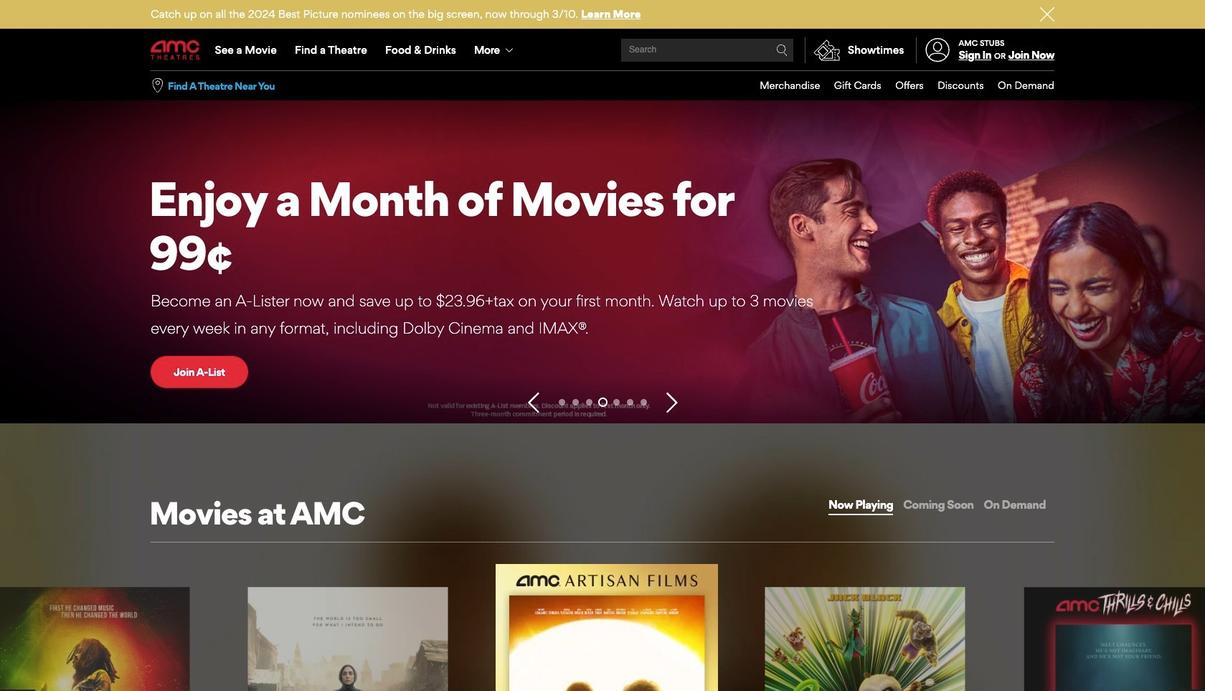 Task type: locate. For each thing, give the bounding box(es) containing it.
menu
[[151, 30, 1055, 70], [746, 71, 1055, 100]]

4 menu item from the left
[[924, 71, 984, 100]]

menu item
[[746, 71, 821, 100], [821, 71, 882, 100], [882, 71, 924, 100], [924, 71, 984, 100], [984, 71, 1055, 100]]

submit search icon image
[[777, 44, 788, 56]]

2 menu item from the left
[[821, 71, 882, 100]]

amc logo image
[[151, 40, 201, 60], [151, 40, 201, 60]]

movie poster for cabrini image
[[248, 587, 448, 691]]

movie poster for kung fu panda 4 image
[[765, 587, 966, 691]]

dialog
[[0, 0, 1206, 691]]

search the AMC website text field
[[627, 45, 777, 56]]

movie poster for dune: part two image
[[496, 564, 718, 691]]



Task type: vqa. For each thing, say whether or not it's contained in the screenshot.
AMC Logo
yes



Task type: describe. For each thing, give the bounding box(es) containing it.
showtimes image
[[806, 37, 848, 63]]

1 vertical spatial menu
[[746, 71, 1055, 100]]

user profile image
[[918, 38, 958, 62]]

movie poster for imaginary image
[[1024, 587, 1206, 691]]

movie poster for bob marley: one love image
[[0, 587, 190, 691]]

a-list deal image
[[0, 100, 1206, 423]]

5 menu item from the left
[[984, 71, 1055, 100]]

1 menu item from the left
[[746, 71, 821, 100]]

0 vertical spatial menu
[[151, 30, 1055, 70]]

sign in or join amc stubs element
[[916, 30, 1055, 70]]

3 menu item from the left
[[882, 71, 924, 100]]



